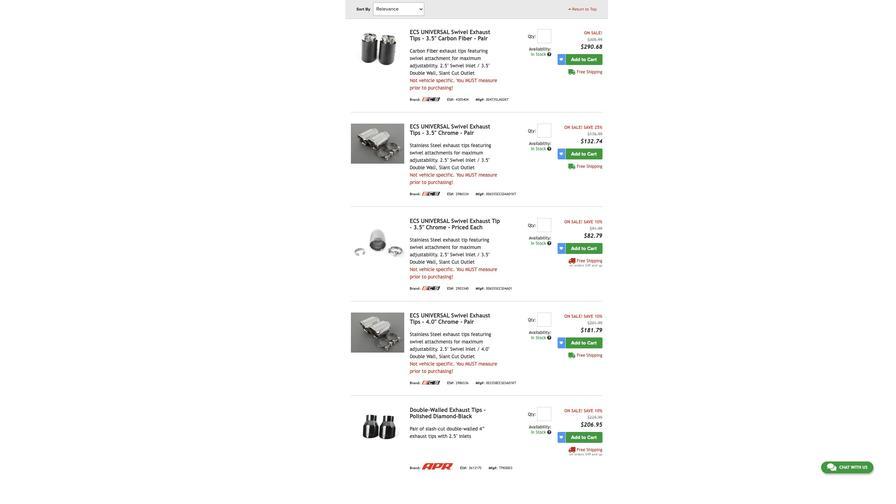 Task type: locate. For each thing, give the bounding box(es) containing it.
ecs
[[410, 29, 420, 35], [410, 123, 420, 130], [410, 218, 420, 224], [410, 312, 420, 319]]

in for ecs universal swivel exhaust tips - 3.5" chrome - pair
[[532, 146, 535, 151]]

0 vertical spatial apr - corporate logo image
[[422, 0, 454, 7]]

for down ecs universal swivel exhaust tips - 4.0" chrome - pair
[[454, 339, 461, 345]]

10% for $206.95
[[595, 408, 603, 413]]

2.5" down ecs universal swivel exhaust tip - 3.5" chrome - priced each
[[441, 252, 449, 257]]

es#: left 2903340
[[448, 287, 455, 291]]

0 vertical spatial 10%
[[595, 219, 603, 224]]

0 vertical spatial on
[[570, 263, 574, 267]]

must up 4305404
[[466, 78, 478, 83]]

free shipping on orders $49 and up
[[570, 258, 603, 267], [570, 447, 603, 456]]

vehicle inside stainless steel exhaust tips featuring swivel attachments for maximum adjustability. 2.5" swivel inlet / 3.5" double wall, slant cut outlet not vehicle specific. you must measure prior to purchasing!
[[419, 172, 435, 178]]

mfg#: for ecs universal swivel exhaust tips - 4.0" chrome - pair
[[476, 381, 485, 385]]

add to cart button down $181.79
[[566, 337, 603, 348]]

1 prior from the top
[[410, 85, 421, 91]]

purchasing! for ecs universal swivel exhaust tips - 4.0" chrome - pair
[[428, 368, 454, 374]]

cut
[[452, 70, 460, 76], [452, 165, 460, 170], [452, 259, 460, 265], [452, 354, 460, 359]]

must inside stainless steel exhaust tips featuring swivel attachments for maximum adjustability. 2.5" swivel inlet / 3.5" double wall, slant cut outlet not vehicle specific. you must measure prior to purchasing!
[[466, 172, 478, 178]]

1 orders from the top
[[575, 263, 585, 267]]

and
[[592, 263, 598, 267], [592, 452, 598, 456]]

1 ecs from the top
[[410, 29, 420, 35]]

3 cart from the top
[[588, 245, 597, 251]]

$49 down the $82.79
[[586, 263, 591, 267]]

wall,
[[427, 70, 438, 76], [427, 165, 438, 170], [427, 259, 438, 265], [427, 354, 438, 359]]

tips down ecs universal swivel exhaust tips - 3.5" chrome - pair
[[462, 143, 470, 148]]

es#: for double-walled exhaust tips - polished diamond-black
[[461, 466, 468, 470]]

for down ecs universal swivel exhaust tips - 3.5" chrome - pair
[[454, 150, 461, 156]]

1 add to wish list image from the top
[[560, 58, 564, 61]]

tips down slash-
[[429, 433, 437, 439]]

to inside 'carbon fiber exhaust tips featuring swivel attachment for maximum adjustability. 2.5" swivel inlet / 3.5" double wall, slant cut outlet not vehicle specific. you must measure prior to purchasing!'
[[422, 85, 427, 91]]

ecs inside ecs universal swivel exhaust tips - 4.0" chrome - pair
[[410, 312, 420, 319]]

exhaust inside ecs universal swivel exhaust tips - 3.5" chrome - pair
[[470, 123, 491, 130]]

exhaust for ecs universal swivel exhaust tips - 3.5" carbon fiber - pair
[[470, 29, 491, 35]]

chrome inside ecs universal swivel exhaust tips - 4.0" chrome - pair
[[439, 319, 459, 325]]

ecs - corporate logo image
[[422, 97, 441, 101], [422, 192, 441, 196], [422, 286, 441, 290], [422, 381, 441, 385]]

prior inside the stainless steel exhaust tip featuring swivel attachment for maximum adjustability. 2.5" swivel inlet / 3.5" double wall, slant cut outlet not vehicle specific. you must measure prior to purchasing!
[[410, 274, 421, 280]]

universal
[[421, 29, 450, 35], [421, 123, 450, 130], [421, 218, 450, 224], [421, 312, 450, 319]]

in stock for $132.74
[[532, 146, 548, 151]]

featuring for ecs universal swivel exhaust tips - 4.0" chrome - pair
[[471, 332, 492, 337]]

3 purchasing! from the top
[[428, 274, 454, 280]]

up down the $82.79
[[599, 263, 603, 267]]

prior inside stainless steel exhaust tips featuring swivel attachments for maximum adjustability. 2.5" swivel inlet / 3.5" double wall, slant cut outlet not vehicle specific. you must measure prior to purchasing!
[[410, 179, 421, 185]]

free shipping on orders $49 and up down $206.95
[[570, 447, 603, 456]]

purchasing! up es#: 4305404
[[428, 85, 454, 91]]

on
[[570, 263, 574, 267], [570, 452, 574, 456]]

you for ecs universal swivel exhaust tips - 4.0" chrome - pair
[[457, 361, 464, 367]]

attachment down ecs universal swivel exhaust tips - 3.5" carbon fiber - pair link
[[425, 55, 451, 61]]

in stock for $290.68
[[532, 52, 548, 57]]

0 vertical spatial chrome
[[439, 130, 459, 136]]

3 you from the top
[[457, 267, 464, 272]]

swivel inside ecs universal swivel exhaust tips - 4.0" chrome - pair
[[452, 312, 468, 319]]

add to cart for $132.74
[[572, 151, 597, 157]]

3 ecs from the top
[[410, 218, 420, 224]]

1 vertical spatial and
[[592, 452, 598, 456]]

maximum down the tip
[[460, 244, 482, 250]]

for for ecs universal swivel exhaust tips - 3.5" carbon fiber - pair
[[452, 55, 459, 61]]

free shipping on orders $49 and up down the $82.79
[[570, 258, 603, 267]]

tips
[[410, 35, 421, 42], [410, 130, 421, 136], [410, 319, 421, 325], [472, 407, 483, 413]]

3 question circle image from the top
[[548, 241, 552, 245]]

2 vertical spatial chrome
[[439, 319, 459, 325]]

specific. inside the stainless steel exhaust tips featuring swivel attachments for maximum adjustability. 2.5" swivel inlet / 4.0" double wall, slant cut outlet not vehicle specific. you must measure prior to purchasing!
[[437, 361, 455, 367]]

3 stock from the top
[[536, 241, 546, 246]]

not for ecs universal swivel exhaust tips - 3.5" chrome - pair
[[410, 172, 418, 178]]

swivel for ecs universal swivel exhaust tip - 3.5" chrome - priced each
[[410, 244, 424, 250]]

2 free shipping from the top
[[577, 164, 603, 169]]

prior
[[410, 85, 421, 91], [410, 179, 421, 185], [410, 274, 421, 280], [410, 368, 421, 374]]

exhaust for ecs universal swivel exhaust tips - 3.5" carbon fiber - pair
[[440, 48, 457, 54]]

1 qty: from the top
[[528, 34, 537, 39]]

chrome up the stainless steel exhaust tips featuring swivel attachments for maximum adjustability. 2.5" swivel inlet / 4.0" double wall, slant cut outlet not vehicle specific. you must measure prior to purchasing!
[[439, 319, 459, 325]]

3 free from the top
[[577, 258, 586, 263]]

attachments inside stainless steel exhaust tips featuring swivel attachments for maximum adjustability. 2.5" swivel inlet / 3.5" double wall, slant cut outlet not vehicle specific. you must measure prior to purchasing!
[[425, 150, 453, 156]]

cart
[[588, 56, 597, 62], [588, 151, 597, 157], [588, 245, 597, 251], [588, 340, 597, 346], [588, 434, 597, 440]]

with
[[438, 433, 448, 439], [852, 465, 862, 470]]

3 in from the top
[[532, 241, 535, 246]]

save for $206.95
[[584, 408, 594, 413]]

availability: for $206.95
[[529, 425, 552, 430]]

cart down $181.79
[[588, 340, 597, 346]]

2 add from the top
[[572, 151, 581, 157]]

2 cart from the top
[[588, 151, 597, 157]]

1 vertical spatial apr - corporate logo image
[[422, 463, 454, 470]]

add to cart for $206.95
[[572, 434, 597, 440]]

chrome for ecs universal swivel exhaust tips - 4.0" chrome - pair
[[439, 319, 459, 325]]

prior for ecs universal swivel exhaust tips - 3.5" carbon fiber - pair
[[410, 85, 421, 91]]

steel down ecs universal swivel exhaust tips - 3.5" chrome - pair
[[431, 143, 442, 148]]

vehicle for ecs universal swivel exhaust tips - 3.5" chrome - pair
[[419, 172, 435, 178]]

shipping down $132.74
[[587, 164, 603, 169]]

1 vertical spatial attachment
[[425, 244, 451, 250]]

4 adjustability. from the top
[[410, 346, 439, 352]]

save up the $229.99
[[584, 408, 594, 413]]

save inside on sale!                         save 25% $176.99 $132.74
[[584, 125, 594, 130]]

$49
[[586, 263, 591, 267], [586, 452, 591, 456]]

availability:
[[529, 47, 552, 52], [529, 141, 552, 146], [529, 236, 552, 241], [529, 330, 552, 335], [529, 425, 552, 430]]

3 in stock from the top
[[532, 241, 548, 246]]

you
[[457, 78, 464, 83], [457, 172, 464, 178], [457, 267, 464, 272], [457, 361, 464, 367]]

2 vertical spatial free shipping
[[577, 353, 603, 358]]

slant up es#: 2903340
[[440, 259, 451, 265]]

add to wish list image for $82.79
[[560, 247, 564, 250]]

brand: for ecs universal swivel exhaust tips - 4.0" chrome - pair
[[410, 381, 421, 385]]

must up 2903340
[[466, 267, 478, 272]]

you up 2986534
[[457, 172, 464, 178]]

inlet inside 'carbon fiber exhaust tips featuring swivel attachment for maximum adjustability. 2.5" swivel inlet / 3.5" double wall, slant cut outlet not vehicle specific. you must measure prior to purchasing!'
[[466, 63, 476, 68]]

1 add to cart from the top
[[572, 56, 597, 62]]

slant inside stainless steel exhaust tips featuring swivel attachments for maximum adjustability. 2.5" swivel inlet / 3.5" double wall, slant cut outlet not vehicle specific. you must measure prior to purchasing!
[[440, 165, 451, 170]]

stock for $290.68
[[536, 52, 546, 57]]

1 horizontal spatial fiber
[[459, 35, 473, 42]]

es#: 2986536
[[448, 381, 469, 385]]

es#: left 2986536
[[448, 381, 455, 385]]

featuring for ecs universal swivel exhaust tips - 3.5" carbon fiber - pair
[[468, 48, 488, 54]]

0 vertical spatial carbon
[[439, 35, 457, 42]]

0 vertical spatial steel
[[431, 143, 442, 148]]

pair inside ecs universal swivel exhaust tips - 3.5" carbon fiber - pair
[[478, 35, 488, 42]]

2 vertical spatial stainless
[[410, 332, 429, 337]]

swivel inside ecs universal swivel exhaust tips - 3.5" carbon fiber - pair
[[452, 29, 468, 35]]

add to wish list image
[[560, 58, 564, 61], [560, 247, 564, 250], [560, 341, 564, 345], [560, 436, 564, 439]]

1 vertical spatial up
[[599, 452, 603, 456]]

3 add to cart from the top
[[572, 245, 597, 251]]

wall, inside the stainless steel exhaust tips featuring swivel attachments for maximum adjustability. 2.5" swivel inlet / 4.0" double wall, slant cut outlet not vehicle specific. you must measure prior to purchasing!
[[427, 354, 438, 359]]

measure up mfg#: 004735la02kt
[[479, 78, 498, 83]]

3 10% from the top
[[595, 408, 603, 413]]

4.0" inside the stainless steel exhaust tips featuring swivel attachments for maximum adjustability. 2.5" swivel inlet / 4.0" double wall, slant cut outlet not vehicle specific. you must measure prior to purchasing!
[[482, 346, 490, 352]]

4 add to wish list image from the top
[[560, 436, 564, 439]]

apr - corporate logo image left es#: 3613175
[[422, 463, 454, 470]]

stainless
[[410, 143, 429, 148], [410, 237, 429, 243], [410, 332, 429, 337]]

measure up mfg#: 006555ecs04a01kt
[[479, 172, 498, 178]]

purchasing! for ecs universal swivel exhaust tips - 3.5" carbon fiber - pair
[[428, 85, 454, 91]]

on sale!                         save 10% $201.99 $181.79
[[565, 314, 603, 334]]

add to cart button down $132.74
[[566, 148, 603, 159]]

add to cart button
[[566, 54, 603, 65], [566, 148, 603, 159], [566, 243, 603, 254], [566, 337, 603, 348], [566, 432, 603, 443]]

shipping down the $82.79
[[587, 258, 603, 263]]

1 shipping from the top
[[587, 69, 603, 74]]

you for ecs universal swivel exhaust tips - 3.5" chrome - pair
[[457, 172, 464, 178]]

3 add to wish list image from the top
[[560, 341, 564, 345]]

up for $82.79
[[599, 263, 603, 267]]

not inside the stainless steel exhaust tips featuring swivel attachments for maximum adjustability. 2.5" swivel inlet / 4.0" double wall, slant cut outlet not vehicle specific. you must measure prior to purchasing!
[[410, 361, 418, 367]]

es#: left 4305404
[[448, 98, 455, 102]]

1 $49 from the top
[[586, 263, 591, 267]]

swivel inside the stainless steel exhaust tips featuring swivel attachments for maximum adjustability. 2.5" swivel inlet / 4.0" double wall, slant cut outlet not vehicle specific. you must measure prior to purchasing!
[[451, 346, 465, 352]]

1 add to cart button from the top
[[566, 54, 603, 65]]

must up 2986534
[[466, 172, 478, 178]]

free down $132.74
[[577, 164, 586, 169]]

ecs - corporate logo image left es#: 2903340
[[422, 286, 441, 290]]

sale! inside on sale!                         save 10% $91.99 $82.79
[[572, 219, 583, 224]]

10% inside on sale!                         save 10% $91.99 $82.79
[[595, 219, 603, 224]]

return to top link
[[569, 6, 597, 12]]

exhaust for ecs universal swivel exhaust tips - 3.5" chrome - pair
[[470, 123, 491, 130]]

save inside on sale!                         save 10% $229.99 $206.95
[[584, 408, 594, 413]]

stainless for ecs universal swivel exhaust tips - 4.0" chrome - pair
[[410, 332, 429, 337]]

2 on from the top
[[570, 452, 574, 456]]

0 horizontal spatial fiber
[[427, 48, 438, 54]]

4 slant from the top
[[440, 354, 451, 359]]

3 free shipping from the top
[[577, 353, 603, 358]]

brand: for double-walled exhaust tips - polished diamond-black
[[410, 466, 421, 470]]

adjustability. inside stainless steel exhaust tips featuring swivel attachments for maximum adjustability. 2.5" swivel inlet / 3.5" double wall, slant cut outlet not vehicle specific. you must measure prior to purchasing!
[[410, 157, 439, 163]]

attachments inside the stainless steel exhaust tips featuring swivel attachments for maximum adjustability. 2.5" swivel inlet / 4.0" double wall, slant cut outlet not vehicle specific. you must measure prior to purchasing!
[[425, 339, 453, 345]]

1 vertical spatial 10%
[[595, 314, 603, 319]]

on for $181.79
[[565, 314, 571, 319]]

3 save from the top
[[584, 314, 594, 319]]

0 vertical spatial 4.0"
[[426, 319, 437, 325]]

1 wall, from the top
[[427, 70, 438, 76]]

chrome left priced
[[426, 224, 447, 231]]

1 horizontal spatial carbon
[[439, 35, 457, 42]]

0 horizontal spatial 4.0"
[[426, 319, 437, 325]]

2 inlet from the top
[[466, 157, 476, 163]]

you up 2986536
[[457, 361, 464, 367]]

1 free shipping from the top
[[577, 69, 603, 74]]

cut inside the stainless steel exhaust tips featuring swivel attachments for maximum adjustability. 2.5" swivel inlet / 4.0" double wall, slant cut outlet not vehicle specific. you must measure prior to purchasing!
[[452, 354, 460, 359]]

orders down $206.95
[[575, 452, 585, 456]]

4 in from the top
[[532, 335, 535, 340]]

sale! for $82.79
[[572, 219, 583, 224]]

featuring inside the stainless steel exhaust tip featuring swivel attachment for maximum adjustability. 2.5" swivel inlet / 3.5" double wall, slant cut outlet not vehicle specific. you must measure prior to purchasing!
[[469, 237, 490, 243]]

3 stainless from the top
[[410, 332, 429, 337]]

1 question circle image from the top
[[548, 52, 552, 56]]

attachment
[[425, 55, 451, 61], [425, 244, 451, 250]]

2 universal from the top
[[421, 123, 450, 130]]

2 swivel from the top
[[410, 150, 424, 156]]

tips inside stainless steel exhaust tips featuring swivel attachments for maximum adjustability. 2.5" swivel inlet / 3.5" double wall, slant cut outlet not vehicle specific. you must measure prior to purchasing!
[[462, 143, 470, 148]]

double inside stainless steel exhaust tips featuring swivel attachments for maximum adjustability. 2.5" swivel inlet / 3.5" double wall, slant cut outlet not vehicle specific. you must measure prior to purchasing!
[[410, 165, 425, 170]]

in stock for $82.79
[[532, 241, 548, 246]]

$49 for $206.95
[[586, 452, 591, 456]]

1 vertical spatial on
[[570, 452, 574, 456]]

2 purchasing! from the top
[[428, 179, 454, 185]]

4 swivel from the top
[[410, 339, 424, 345]]

chat with us link
[[822, 462, 874, 474]]

$206.95
[[581, 421, 603, 428]]

ecs - corporate logo image left es#: 2986536
[[422, 381, 441, 385]]

sale! inside on sale!                         save 10% $229.99 $206.95
[[572, 408, 583, 413]]

maximum down ecs universal swivel exhaust tips - 4.0" chrome - pair
[[462, 339, 484, 345]]

steel down ecs universal swivel exhaust tips - 4.0" chrome - pair
[[431, 332, 442, 337]]

1 up from the top
[[599, 263, 603, 267]]

shipping down $290.68
[[587, 69, 603, 74]]

question circle image
[[548, 52, 552, 56], [548, 147, 552, 151], [548, 241, 552, 245], [548, 336, 552, 340]]

2.5" inside the stainless steel exhaust tip featuring swivel attachment for maximum adjustability. 2.5" swivel inlet / 3.5" double wall, slant cut outlet not vehicle specific. you must measure prior to purchasing!
[[441, 252, 449, 257]]

0 vertical spatial attachments
[[425, 150, 453, 156]]

2.5" for ecs universal swivel exhaust tips - 3.5" chrome - pair
[[441, 157, 449, 163]]

fiber down ecs universal swivel exhaust tips - 3.5" carbon fiber - pair
[[427, 48, 438, 54]]

slant for ecs universal swivel exhaust tips - 3.5" chrome - pair
[[440, 165, 451, 170]]

2.5" for ecs universal swivel exhaust tips - 3.5" carbon fiber - pair
[[441, 63, 449, 68]]

3 availability: from the top
[[529, 236, 552, 241]]

measure inside the stainless steel exhaust tips featuring swivel attachments for maximum adjustability. 2.5" swivel inlet / 4.0" double wall, slant cut outlet not vehicle specific. you must measure prior to purchasing!
[[479, 361, 498, 367]]

add for $82.79
[[572, 245, 581, 251]]

cart down the $82.79
[[588, 245, 597, 251]]

swivel inside 'carbon fiber exhaust tips featuring swivel attachment for maximum adjustability. 2.5" swivel inlet / 3.5" double wall, slant cut outlet not vehicle specific. you must measure prior to purchasing!'
[[410, 55, 424, 61]]

adjustability. inside the stainless steel exhaust tip featuring swivel attachment for maximum adjustability. 2.5" swivel inlet / 3.5" double wall, slant cut outlet not vehicle specific. you must measure prior to purchasing!
[[410, 252, 439, 257]]

1 universal from the top
[[421, 29, 450, 35]]

featuring
[[468, 48, 488, 54], [471, 143, 492, 148], [469, 237, 490, 243], [471, 332, 492, 337]]

2.5" inside 'carbon fiber exhaust tips featuring swivel attachment for maximum adjustability. 2.5" swivel inlet / 3.5" double wall, slant cut outlet not vehicle specific. you must measure prior to purchasing!'
[[441, 63, 449, 68]]

cart down $290.68
[[588, 56, 597, 62]]

shipping down $206.95
[[587, 447, 603, 452]]

purchasing! for ecs universal swivel exhaust tips - 3.5" chrome - pair
[[428, 179, 454, 185]]

1 apr - corporate logo image from the top
[[422, 0, 454, 7]]

4 purchasing! from the top
[[428, 368, 454, 374]]

double-
[[410, 407, 431, 413]]

save
[[584, 125, 594, 130], [584, 219, 594, 224], [584, 314, 594, 319], [584, 408, 594, 413]]

chat
[[840, 465, 850, 470]]

up down $206.95
[[599, 452, 603, 456]]

in stock for $206.95
[[532, 430, 548, 435]]

cut up es#: 2986536
[[452, 354, 460, 359]]

1 swivel from the top
[[410, 55, 424, 61]]

of
[[420, 426, 425, 432]]

specific.
[[437, 78, 455, 83], [437, 172, 455, 178], [437, 267, 455, 272], [437, 361, 455, 367]]

brand: for ecs universal swivel exhaust tips - 3.5" chrome - pair
[[410, 192, 421, 196]]

0 vertical spatial and
[[592, 263, 598, 267]]

steel for ecs universal swivel exhaust tip - 3.5" chrome - priced each
[[431, 237, 442, 243]]

1 ecs - corporate logo image from the top
[[422, 97, 441, 101]]

outlet up 4305404
[[461, 70, 475, 76]]

3 steel from the top
[[431, 332, 442, 337]]

2.5"
[[441, 63, 449, 68], [441, 157, 449, 163], [441, 252, 449, 257], [441, 346, 449, 352], [449, 433, 458, 439]]

featuring inside stainless steel exhaust tips featuring swivel attachments for maximum adjustability. 2.5" swivel inlet / 3.5" double wall, slant cut outlet not vehicle specific. you must measure prior to purchasing!
[[471, 143, 492, 148]]

3 prior from the top
[[410, 274, 421, 280]]

specific. up es#: 2986536
[[437, 361, 455, 367]]

purchasing! for ecs universal swivel exhaust tip - 3.5" chrome - priced each
[[428, 274, 454, 280]]

3 not from the top
[[410, 267, 418, 272]]

slant up es#: 4305404
[[440, 70, 451, 76]]

4 you from the top
[[457, 361, 464, 367]]

purchasing! inside the stainless steel exhaust tips featuring swivel attachments for maximum adjustability. 2.5" swivel inlet / 4.0" double wall, slant cut outlet not vehicle specific. you must measure prior to purchasing!
[[428, 368, 454, 374]]

free shipping down $290.68
[[577, 69, 603, 74]]

4.0"
[[426, 319, 437, 325], [482, 346, 490, 352]]

2.5" inside stainless steel exhaust tips featuring swivel attachments for maximum adjustability. 2.5" swivel inlet / 3.5" double wall, slant cut outlet not vehicle specific. you must measure prior to purchasing!
[[441, 157, 449, 163]]

3 must from the top
[[466, 267, 478, 272]]

orders down the $82.79
[[575, 263, 585, 267]]

4 wall, from the top
[[427, 354, 438, 359]]

2 not from the top
[[410, 172, 418, 178]]

1 horizontal spatial with
[[852, 465, 862, 470]]

up
[[599, 263, 603, 267], [599, 452, 603, 456]]

1 you from the top
[[457, 78, 464, 83]]

1 vertical spatial 4.0"
[[482, 346, 490, 352]]

1 save from the top
[[584, 125, 594, 130]]

add to cart button down the $82.79
[[566, 243, 603, 254]]

in for double-walled exhaust tips - polished diamond-black
[[532, 430, 535, 435]]

specific. inside 'carbon fiber exhaust tips featuring swivel attachment for maximum adjustability. 2.5" swivel inlet / 3.5" double wall, slant cut outlet not vehicle specific. you must measure prior to purchasing!'
[[437, 78, 455, 83]]

exhaust left the tip
[[443, 237, 460, 243]]

4 add to cart button from the top
[[566, 337, 603, 348]]

2 slant from the top
[[440, 165, 451, 170]]

1 vertical spatial chrome
[[426, 224, 447, 231]]

add to cart down $206.95
[[572, 434, 597, 440]]

2 shipping from the top
[[587, 164, 603, 169]]

and down the $82.79
[[592, 263, 598, 267]]

1 vertical spatial attachments
[[425, 339, 453, 345]]

mfg#: 006555ecs04a01kt
[[476, 192, 517, 196]]

stainless for ecs universal swivel exhaust tip - 3.5" chrome - priced each
[[410, 237, 429, 243]]

wall, inside stainless steel exhaust tips featuring swivel attachments for maximum adjustability. 2.5" swivel inlet / 3.5" double wall, slant cut outlet not vehicle specific. you must measure prior to purchasing!
[[427, 165, 438, 170]]

exhaust down of
[[410, 433, 427, 439]]

on sale!                         save 25% $176.99 $132.74
[[565, 125, 603, 145]]

outlet up 2986534
[[461, 165, 475, 170]]

wall, for ecs universal swivel exhaust tips - 3.5" carbon fiber - pair
[[427, 70, 438, 76]]

2 wall, from the top
[[427, 165, 438, 170]]

free down $206.95
[[577, 447, 586, 452]]

10% up the $229.99
[[595, 408, 603, 413]]

1 vertical spatial orders
[[575, 452, 585, 456]]

2903340
[[456, 287, 469, 291]]

stainless inside stainless steel exhaust tips featuring swivel attachments for maximum adjustability. 2.5" swivel inlet / 3.5" double wall, slant cut outlet not vehicle specific. you must measure prior to purchasing!
[[410, 143, 429, 148]]

pair of slash-cut double-walled 4" exhaust tips with 2.5" inlets
[[410, 426, 485, 439]]

10%
[[595, 219, 603, 224], [595, 314, 603, 319], [595, 408, 603, 413]]

1 vertical spatial carbon
[[410, 48, 426, 54]]

stainless inside the stainless steel exhaust tip featuring swivel attachment for maximum adjustability. 2.5" swivel inlet / 3.5" double wall, slant cut outlet not vehicle specific. you must measure prior to purchasing!
[[410, 237, 429, 243]]

add to wish list image for $290.68
[[560, 58, 564, 61]]

2.5" down double-
[[449, 433, 458, 439]]

0 horizontal spatial with
[[438, 433, 448, 439]]

2 up from the top
[[599, 452, 603, 456]]

you up 2903340
[[457, 267, 464, 272]]

0 vertical spatial $49
[[586, 263, 591, 267]]

tips inside ecs universal swivel exhaust tips - 3.5" chrome - pair
[[410, 130, 421, 136]]

5 add to cart button from the top
[[566, 432, 603, 443]]

1 in from the top
[[532, 52, 535, 57]]

2.5" down ecs universal swivel exhaust tips - 3.5" chrome - pair
[[441, 157, 449, 163]]

1 availability: from the top
[[529, 47, 552, 52]]

3 / from the top
[[478, 252, 480, 257]]

ecs universal swivel exhaust tips - 4.0" chrome - pair
[[410, 312, 491, 325]]

/ for ecs universal swivel exhaust tips - 3.5" chrome - pair
[[478, 157, 480, 163]]

tips inside double-walled exhaust tips - polished diamond-black
[[472, 407, 483, 413]]

measure up mfg#: 003358ecs03a01kt at the bottom right of page
[[479, 361, 498, 367]]

0 vertical spatial up
[[599, 263, 603, 267]]

5 brand: from the top
[[410, 381, 421, 385]]

you up 4305404
[[457, 78, 464, 83]]

4 shipping from the top
[[587, 353, 603, 358]]

add for $290.68
[[572, 56, 581, 62]]

ecs for ecs universal swivel exhaust tips - 3.5" carbon fiber - pair
[[410, 29, 420, 35]]

4 measure from the top
[[479, 361, 498, 367]]

featuring down ecs universal swivel exhaust tips - 3.5" chrome - pair
[[471, 143, 492, 148]]

2 10% from the top
[[595, 314, 603, 319]]

measure up the 'mfg#: 006555ecs04a01'
[[479, 267, 498, 272]]

featuring inside the stainless steel exhaust tips featuring swivel attachments for maximum adjustability. 2.5" swivel inlet / 4.0" double wall, slant cut outlet not vehicle specific. you must measure prior to purchasing!
[[471, 332, 492, 337]]

1 stainless from the top
[[410, 143, 429, 148]]

free shipping
[[577, 69, 603, 74], [577, 164, 603, 169], [577, 353, 603, 358]]

tips inside ecs universal swivel exhaust tips - 4.0" chrome - pair
[[410, 319, 421, 325]]

exhaust
[[440, 48, 457, 54], [443, 143, 460, 148], [443, 237, 460, 243], [443, 332, 460, 337], [410, 433, 427, 439]]

0 vertical spatial free shipping
[[577, 69, 603, 74]]

not inside the stainless steel exhaust tip featuring swivel attachment for maximum adjustability. 2.5" swivel inlet / 3.5" double wall, slant cut outlet not vehicle specific. you must measure prior to purchasing!
[[410, 267, 418, 272]]

not inside 'carbon fiber exhaust tips featuring swivel attachment for maximum adjustability. 2.5" swivel inlet / 3.5" double wall, slant cut outlet not vehicle specific. you must measure prior to purchasing!'
[[410, 78, 418, 83]]

cut inside the stainless steel exhaust tip featuring swivel attachment for maximum adjustability. 2.5" swivel inlet / 3.5" double wall, slant cut outlet not vehicle specific. you must measure prior to purchasing!
[[452, 259, 460, 265]]

must inside 'carbon fiber exhaust tips featuring swivel attachment for maximum adjustability. 2.5" swivel inlet / 3.5" double wall, slant cut outlet not vehicle specific. you must measure prior to purchasing!'
[[466, 78, 478, 83]]

10% up $201.99
[[595, 314, 603, 319]]

apr - corporate logo image
[[422, 0, 454, 7], [422, 463, 454, 470]]

2.5" down ecs universal swivel exhaust tips - 4.0" chrome - pair
[[441, 346, 449, 352]]

0 vertical spatial attachment
[[425, 55, 451, 61]]

2 cut from the top
[[452, 165, 460, 170]]

0 horizontal spatial carbon
[[410, 48, 426, 54]]

mfg#: 003358ecs03a01kt
[[476, 381, 517, 385]]

2 vertical spatial 10%
[[595, 408, 603, 413]]

chrome
[[439, 130, 459, 136], [426, 224, 447, 231], [439, 319, 459, 325]]

pair
[[478, 35, 488, 42], [465, 130, 475, 136], [465, 319, 475, 325], [410, 426, 419, 432]]

specific. up es#: 2903340
[[437, 267, 455, 272]]

slant inside the stainless steel exhaust tip featuring swivel attachment for maximum adjustability. 2.5" swivel inlet / 3.5" double wall, slant cut outlet not vehicle specific. you must measure prior to purchasing!
[[440, 259, 451, 265]]

free down $290.68
[[577, 69, 586, 74]]

5 in stock from the top
[[532, 430, 548, 435]]

3.5"
[[426, 35, 437, 42], [482, 63, 490, 68], [426, 130, 437, 136], [482, 157, 490, 163], [414, 224, 425, 231], [482, 252, 490, 257]]

wall, for ecs universal swivel exhaust tip - 3.5" chrome - priced each
[[427, 259, 438, 265]]

with left us
[[852, 465, 862, 470]]

inlet inside the stainless steel exhaust tip featuring swivel attachment for maximum adjustability. 2.5" swivel inlet / 3.5" double wall, slant cut outlet not vehicle specific. you must measure prior to purchasing!
[[466, 252, 476, 257]]

4 in stock from the top
[[532, 335, 548, 340]]

fiber up 'carbon fiber exhaust tips featuring swivel attachment for maximum adjustability. 2.5" swivel inlet / 3.5" double wall, slant cut outlet not vehicle specific. you must measure prior to purchasing!'
[[459, 35, 473, 42]]

es#: left 2986534
[[448, 192, 455, 196]]

tips for ecs universal swivel exhaust tips - 4.0" chrome - pair
[[410, 319, 421, 325]]

slant up es#: 2986534
[[440, 165, 451, 170]]

in for ecs universal swivel exhaust tip - 3.5" chrome - priced each
[[532, 241, 535, 246]]

4 double from the top
[[410, 354, 425, 359]]

for down ecs universal swivel exhaust tips - 3.5" carbon fiber - pair link
[[452, 55, 459, 61]]

comments image
[[828, 463, 837, 471]]

specific. up es#: 2986534
[[437, 172, 455, 178]]

purchasing! inside the stainless steel exhaust tip featuring swivel attachment for maximum adjustability. 2.5" swivel inlet / 3.5" double wall, slant cut outlet not vehicle specific. you must measure prior to purchasing!
[[428, 274, 454, 280]]

purchasing! up es#: 2986534
[[428, 179, 454, 185]]

on
[[585, 30, 591, 35], [565, 125, 571, 130], [565, 219, 571, 224], [565, 314, 571, 319], [565, 408, 571, 413]]

4 specific. from the top
[[437, 361, 455, 367]]

$290.68
[[581, 43, 603, 50]]

es#:
[[448, 98, 455, 102], [448, 192, 455, 196], [448, 287, 455, 291], [448, 381, 455, 385], [461, 466, 468, 470]]

carbon
[[439, 35, 457, 42], [410, 48, 426, 54]]

maximum
[[460, 55, 482, 61], [462, 150, 484, 156], [460, 244, 482, 250], [462, 339, 484, 345]]

qty:
[[528, 34, 537, 39], [528, 128, 537, 133], [528, 223, 537, 228], [528, 317, 537, 322], [528, 412, 537, 417]]

specific. inside stainless steel exhaust tips featuring swivel attachments for maximum adjustability. 2.5" swivel inlet / 3.5" double wall, slant cut outlet not vehicle specific. you must measure prior to purchasing!
[[437, 172, 455, 178]]

swivel
[[452, 29, 468, 35], [451, 63, 465, 68], [452, 123, 468, 130], [451, 157, 465, 163], [452, 218, 468, 224], [451, 252, 465, 257], [452, 312, 468, 319], [451, 346, 465, 352]]

exhaust inside ecs universal swivel exhaust tip - 3.5" chrome - priced each
[[470, 218, 491, 224]]

3 ecs - corporate logo image from the top
[[422, 286, 441, 290]]

tips inside the stainless steel exhaust tips featuring swivel attachments for maximum adjustability. 2.5" swivel inlet / 4.0" double wall, slant cut outlet not vehicle specific. you must measure prior to purchasing!
[[462, 332, 470, 337]]

apr - corporate logo image up ecs universal swivel exhaust tips - 3.5" carbon fiber - pair link
[[422, 0, 454, 7]]

adjustability. for ecs universal swivel exhaust tips - 3.5" carbon fiber - pair
[[410, 63, 439, 68]]

0 vertical spatial fiber
[[459, 35, 473, 42]]

3 inlet from the top
[[466, 252, 476, 257]]

free shipping for $132.74
[[577, 164, 603, 169]]

5 availability: from the top
[[529, 425, 552, 430]]

you inside stainless steel exhaust tips featuring swivel attachments for maximum adjustability. 2.5" swivel inlet / 3.5" double wall, slant cut outlet not vehicle specific. you must measure prior to purchasing!
[[457, 172, 464, 178]]

purchasing! inside 'carbon fiber exhaust tips featuring swivel attachment for maximum adjustability. 2.5" swivel inlet / 3.5" double wall, slant cut outlet not vehicle specific. you must measure prior to purchasing!'
[[428, 85, 454, 91]]

5 add from the top
[[572, 434, 581, 440]]

slant
[[440, 70, 451, 76], [440, 165, 451, 170], [440, 259, 451, 265], [440, 354, 451, 359]]

walled
[[464, 426, 478, 432]]

4 stock from the top
[[536, 335, 546, 340]]

featuring down the each
[[469, 237, 490, 243]]

return
[[573, 7, 585, 12]]

1 horizontal spatial 4.0"
[[482, 346, 490, 352]]

/ for ecs universal swivel exhaust tip - 3.5" chrome - priced each
[[478, 252, 480, 257]]

purchasing! up es#: 2903340
[[428, 274, 454, 280]]

-
[[422, 35, 425, 42], [474, 35, 477, 42], [422, 130, 425, 136], [461, 130, 463, 136], [410, 224, 412, 231], [448, 224, 451, 231], [422, 319, 425, 325], [461, 319, 463, 325], [484, 407, 486, 413]]

1 vertical spatial free shipping
[[577, 164, 603, 169]]

must inside the stainless steel exhaust tips featuring swivel attachments for maximum adjustability. 2.5" swivel inlet / 4.0" double wall, slant cut outlet not vehicle specific. you must measure prior to purchasing!
[[466, 361, 478, 367]]

ecs inside ecs universal swivel exhaust tip - 3.5" chrome - priced each
[[410, 218, 420, 224]]

save for $82.79
[[584, 219, 594, 224]]

1 vertical spatial free shipping on orders $49 and up
[[570, 447, 603, 456]]

maximum inside the stainless steel exhaust tip featuring swivel attachment for maximum adjustability. 2.5" swivel inlet / 3.5" double wall, slant cut outlet not vehicle specific. you must measure prior to purchasing!
[[460, 244, 482, 250]]

save up the $91.99
[[584, 219, 594, 224]]

specific. up es#: 4305404
[[437, 78, 455, 83]]

in for ecs universal swivel exhaust tips - 4.0" chrome - pair
[[532, 335, 535, 340]]

ecs universal swivel exhaust tip - 3.5" chrome - priced each link
[[410, 218, 501, 231]]

tips inside 'carbon fiber exhaust tips featuring swivel attachment for maximum adjustability. 2.5" swivel inlet / 3.5" double wall, slant cut outlet not vehicle specific. you must measure prior to purchasing!'
[[458, 48, 467, 54]]

2 qty: from the top
[[528, 128, 537, 133]]

3 brand: from the top
[[410, 192, 421, 196]]

0 vertical spatial stainless
[[410, 143, 429, 148]]

adjustability.
[[410, 63, 439, 68], [410, 157, 439, 163], [410, 252, 439, 257], [410, 346, 439, 352]]

steel
[[431, 143, 442, 148], [431, 237, 442, 243], [431, 332, 442, 337]]

None number field
[[538, 29, 552, 43], [538, 124, 552, 138], [538, 218, 552, 232], [538, 313, 552, 327], [538, 407, 552, 421], [538, 29, 552, 43], [538, 124, 552, 138], [538, 218, 552, 232], [538, 313, 552, 327], [538, 407, 552, 421]]

top
[[591, 7, 597, 12]]

prior inside 'carbon fiber exhaust tips featuring swivel attachment for maximum adjustability. 2.5" swivel inlet / 3.5" double wall, slant cut outlet not vehicle specific. you must measure prior to purchasing!'
[[410, 85, 421, 91]]

for
[[452, 55, 459, 61], [454, 150, 461, 156], [452, 244, 459, 250], [454, 339, 461, 345]]

measure for ecs universal swivel exhaust tips - 3.5" chrome - pair
[[479, 172, 498, 178]]

2986536
[[456, 381, 469, 385]]

chrome for ecs universal swivel exhaust tips - 3.5" chrome - pair
[[439, 130, 459, 136]]

sale! inside on sale!                         save 25% $176.99 $132.74
[[572, 125, 583, 130]]

inlet inside the stainless steel exhaust tips featuring swivel attachments for maximum adjustability. 2.5" swivel inlet / 4.0" double wall, slant cut outlet not vehicle specific. you must measure prior to purchasing!
[[466, 346, 476, 352]]

mfg#: left 004735la02kt
[[476, 98, 485, 102]]

ecs for ecs universal swivel exhaust tips - 3.5" chrome - pair
[[410, 123, 420, 130]]

not inside stainless steel exhaust tips featuring swivel attachments for maximum adjustability. 2.5" swivel inlet / 3.5" double wall, slant cut outlet not vehicle specific. you must measure prior to purchasing!
[[410, 172, 418, 178]]

cart down $206.95
[[588, 434, 597, 440]]

orders for $206.95
[[575, 452, 585, 456]]

/ inside the stainless steel exhaust tip featuring swivel attachment for maximum adjustability. 2.5" swivel inlet / 3.5" double wall, slant cut outlet not vehicle specific. you must measure prior to purchasing!
[[478, 252, 480, 257]]

measure for ecs universal swivel exhaust tips - 4.0" chrome - pair
[[479, 361, 498, 367]]

vehicle for ecs universal swivel exhaust tips - 4.0" chrome - pair
[[419, 361, 435, 367]]

tips down ecs universal swivel exhaust tips - 3.5" carbon fiber - pair
[[458, 48, 467, 54]]

3 measure from the top
[[479, 267, 498, 272]]

4 save from the top
[[584, 408, 594, 413]]

purchasing! up es#: 2986536
[[428, 368, 454, 374]]

sale! inside on sale! $305.99 $290.68
[[592, 30, 603, 35]]

you inside 'carbon fiber exhaust tips featuring swivel attachment for maximum adjustability. 2.5" swivel inlet / 3.5" double wall, slant cut outlet not vehicle specific. you must measure prior to purchasing!'
[[457, 78, 464, 83]]

stainless inside the stainless steel exhaust tips featuring swivel attachments for maximum adjustability. 2.5" swivel inlet / 4.0" double wall, slant cut outlet not vehicle specific. you must measure prior to purchasing!
[[410, 332, 429, 337]]

1 outlet from the top
[[461, 70, 475, 76]]

1 free shipping on orders $49 and up from the top
[[570, 258, 603, 267]]

exhaust inside pair of slash-cut double-walled 4" exhaust tips with 2.5" inlets
[[410, 433, 427, 439]]

measure
[[479, 78, 498, 83], [479, 172, 498, 178], [479, 267, 498, 272], [479, 361, 498, 367]]

2 must from the top
[[466, 172, 478, 178]]

4"
[[480, 426, 485, 432]]

purchasing! inside stainless steel exhaust tips featuring swivel attachments for maximum adjustability. 2.5" swivel inlet / 3.5" double wall, slant cut outlet not vehicle specific. you must measure prior to purchasing!
[[428, 179, 454, 185]]

ecs inside ecs universal swivel exhaust tips - 3.5" chrome - pair
[[410, 123, 420, 130]]

to
[[586, 7, 590, 12], [582, 56, 587, 62], [422, 85, 427, 91], [582, 151, 587, 157], [422, 179, 427, 185], [582, 245, 587, 251], [422, 274, 427, 280], [582, 340, 587, 346], [422, 368, 427, 374], [582, 434, 587, 440]]

measure for ecs universal swivel exhaust tip - 3.5" chrome - priced each
[[479, 267, 498, 272]]

slant for ecs universal swivel exhaust tip - 3.5" chrome - priced each
[[440, 259, 451, 265]]

3 slant from the top
[[440, 259, 451, 265]]

steel inside stainless steel exhaust tips featuring swivel attachments for maximum adjustability. 2.5" swivel inlet / 3.5" double wall, slant cut outlet not vehicle specific. you must measure prior to purchasing!
[[431, 143, 442, 148]]

1 inlet from the top
[[466, 63, 476, 68]]

attachment inside the stainless steel exhaust tip featuring swivel attachment for maximum adjustability. 2.5" swivel inlet / 3.5" double wall, slant cut outlet not vehicle specific. you must measure prior to purchasing!
[[425, 244, 451, 250]]

1 double from the top
[[410, 70, 425, 76]]

double-walled exhaust tips - polished diamond-black
[[410, 407, 486, 420]]

availability: for $181.79
[[529, 330, 552, 335]]

1 vertical spatial steel
[[431, 237, 442, 243]]

cut for ecs universal swivel exhaust tips - 3.5" carbon fiber - pair
[[452, 70, 460, 76]]

wall, for ecs universal swivel exhaust tips - 4.0" chrome - pair
[[427, 354, 438, 359]]

fiber
[[459, 35, 473, 42], [427, 48, 438, 54]]

slant inside the stainless steel exhaust tips featuring swivel attachments for maximum adjustability. 2.5" swivel inlet / 4.0" double wall, slant cut outlet not vehicle specific. you must measure prior to purchasing!
[[440, 354, 451, 359]]

3.5" inside 'carbon fiber exhaust tips featuring swivel attachment for maximum adjustability. 2.5" swivel inlet / 3.5" double wall, slant cut outlet not vehicle specific. you must measure prior to purchasing!'
[[482, 63, 490, 68]]

shipping
[[587, 69, 603, 74], [587, 164, 603, 169], [587, 258, 603, 263], [587, 353, 603, 358], [587, 447, 603, 452]]

/ inside 'carbon fiber exhaust tips featuring swivel attachment for maximum adjustability. 2.5" swivel inlet / 3.5" double wall, slant cut outlet not vehicle specific. you must measure prior to purchasing!'
[[478, 63, 480, 68]]

steel inside the stainless steel exhaust tips featuring swivel attachments for maximum adjustability. 2.5" swivel inlet / 4.0" double wall, slant cut outlet not vehicle specific. you must measure prior to purchasing!
[[431, 332, 442, 337]]

10% inside on sale!                         save 10% $229.99 $206.95
[[595, 408, 603, 413]]

cart for $82.79
[[588, 245, 597, 251]]

1 vertical spatial $49
[[586, 452, 591, 456]]

2.5" inside the stainless steel exhaust tips featuring swivel attachments for maximum adjustability. 2.5" swivel inlet / 4.0" double wall, slant cut outlet not vehicle specific. you must measure prior to purchasing!
[[441, 346, 449, 352]]

add to cart down $181.79
[[572, 340, 597, 346]]

2 free shipping on orders $49 and up from the top
[[570, 447, 603, 456]]

maximum down ecs universal swivel exhaust tips - 3.5" chrome - pair
[[462, 150, 484, 156]]

tpk0003
[[500, 466, 513, 470]]

$49 down $206.95
[[586, 452, 591, 456]]

mfg#: for ecs universal swivel exhaust tips - 3.5" carbon fiber - pair
[[476, 98, 485, 102]]

orders
[[575, 263, 585, 267], [575, 452, 585, 456]]

free down $181.79
[[577, 353, 586, 358]]

3 swivel from the top
[[410, 244, 424, 250]]

4 qty: from the top
[[528, 317, 537, 322]]

1 10% from the top
[[595, 219, 603, 224]]

specific. for ecs universal swivel exhaust tips - 3.5" chrome - pair
[[437, 172, 455, 178]]

1 adjustability. from the top
[[410, 63, 439, 68]]

attachment down ecs universal swivel exhaust tip - 3.5" chrome - priced each link at top
[[425, 244, 451, 250]]

double
[[410, 70, 425, 76], [410, 165, 425, 170], [410, 259, 425, 265], [410, 354, 425, 359]]

add to cart button for $181.79
[[566, 337, 603, 348]]

ecs - corporate logo image left es#: 2986534
[[422, 192, 441, 196]]

free shipping down $132.74
[[577, 164, 603, 169]]

swivel inside the stainless steel exhaust tip featuring swivel attachment for maximum adjustability. 2.5" swivel inlet / 3.5" double wall, slant cut outlet not vehicle specific. you must measure prior to purchasing!
[[410, 244, 424, 250]]

add to cart button down $290.68
[[566, 54, 603, 65]]

double inside 'carbon fiber exhaust tips featuring swivel attachment for maximum adjustability. 2.5" swivel inlet / 3.5" double wall, slant cut outlet not vehicle specific. you must measure prior to purchasing!'
[[410, 70, 425, 76]]

0 vertical spatial orders
[[575, 263, 585, 267]]

on inside on sale! $305.99 $290.68
[[585, 30, 591, 35]]

1 vertical spatial fiber
[[427, 48, 438, 54]]

0 vertical spatial with
[[438, 433, 448, 439]]

slant up es#: 2986536
[[440, 354, 451, 359]]

free shipping down $181.79
[[577, 353, 603, 358]]

$132.74
[[581, 138, 603, 145]]

cart down $132.74
[[588, 151, 597, 157]]

and down $206.95
[[592, 452, 598, 456]]

2 vertical spatial steel
[[431, 332, 442, 337]]

1 vertical spatial with
[[852, 465, 862, 470]]

10% up the $91.99
[[595, 219, 603, 224]]

1 measure from the top
[[479, 78, 498, 83]]

add to cart button for $290.68
[[566, 54, 603, 65]]

2 double from the top
[[410, 165, 425, 170]]

1 vertical spatial stainless
[[410, 237, 429, 243]]

prior inside the stainless steel exhaust tips featuring swivel attachments for maximum adjustability. 2.5" swivel inlet / 4.0" double wall, slant cut outlet not vehicle specific. you must measure prior to purchasing!
[[410, 368, 421, 374]]

0 vertical spatial free shipping on orders $49 and up
[[570, 258, 603, 267]]

2 attachment from the top
[[425, 244, 451, 250]]

6 brand: from the top
[[410, 466, 421, 470]]

add to cart down the $82.79
[[572, 245, 597, 251]]

cut for ecs universal swivel exhaust tips - 4.0" chrome - pair
[[452, 354, 460, 359]]



Task type: describe. For each thing, give the bounding box(es) containing it.
mfg#: 006555ecs04a01
[[476, 287, 513, 291]]

by
[[366, 7, 371, 12]]

chat with us
[[840, 465, 868, 470]]

measure for ecs universal swivel exhaust tips - 3.5" carbon fiber - pair
[[479, 78, 498, 83]]

$229.99
[[588, 415, 603, 420]]

brand: for ecs universal swivel exhaust tips - 3.5" carbon fiber - pair
[[410, 98, 421, 102]]

priced
[[452, 224, 469, 231]]

swivel inside ecs universal swivel exhaust tip - 3.5" chrome - priced each
[[452, 218, 468, 224]]

5 shipping from the top
[[587, 447, 603, 452]]

maximum for ecs universal swivel exhaust tips - 3.5" chrome - pair
[[462, 150, 484, 156]]

es#4305404 - 004735la02kt - ecs universal swivel exhaust tips - 3.5" carbon fiber - pair - carbon fiber exhaust tips featuring swivel attachment for maximum adjustability. 2.5" swivel inlet / 3.5" double wall, slant cut outlet - ecs - audi bmw volkswagen mercedes benz mini porsche image
[[351, 29, 405, 69]]

3.5" inside the stainless steel exhaust tip featuring swivel attachment for maximum adjustability. 2.5" swivel inlet / 3.5" double wall, slant cut outlet not vehicle specific. you must measure prior to purchasing!
[[482, 252, 490, 257]]

mfg#: tpk0003
[[489, 466, 513, 470]]

ecs universal swivel exhaust tip - 3.5" chrome - priced each
[[410, 218, 501, 231]]

2 apr - corporate logo image from the top
[[422, 463, 454, 470]]

es#2986536 - 003358ecs03a01kt - ecs universal swivel exhaust tips - 4.0" chrome - pair - stainless steel exhaust tips featuring swivel attachments for maximum adjustability. 2.5" swivel inlet / 4.0" double wall, slant cut outlet - ecs - audi bmw volkswagen mercedes benz mini porsche image
[[351, 313, 405, 353]]

and for $82.79
[[592, 263, 598, 267]]

exhaust inside double-walled exhaust tips - polished diamond-black
[[450, 407, 470, 413]]

006555ecs04a01
[[487, 287, 513, 291]]

free for 25%
[[577, 164, 586, 169]]

ecs universal swivel exhaust tips - 4.0" chrome - pair link
[[410, 312, 491, 325]]

swivel for ecs universal swivel exhaust tips - 4.0" chrome - pair
[[410, 339, 424, 345]]

vehicle for ecs universal swivel exhaust tip - 3.5" chrome - priced each
[[419, 267, 435, 272]]

es#2903340 - 006555ecs04a01 - ecs universal swivel exhaust tip - 3.5" chrome - priced each - stainless steel exhaust tip featuring swivel attachment for maximum adjustability. 2.5" swivel inlet / 3.5" double wall, slant cut outlet - ecs - audi bmw volkswagen mercedes benz mini porsche image
[[351, 218, 405, 258]]

sale! for $290.68
[[592, 30, 603, 35]]

outlet for ecs universal swivel exhaust tip - 3.5" chrome - priced each
[[461, 259, 475, 265]]

walled
[[431, 407, 448, 413]]

3.5" inside stainless steel exhaust tips featuring swivel attachments for maximum adjustability. 2.5" swivel inlet / 3.5" double wall, slant cut outlet not vehicle specific. you must measure prior to purchasing!
[[482, 157, 490, 163]]

save for $181.79
[[584, 314, 594, 319]]

exhaust for ecs universal swivel exhaust tip - 3.5" chrome - priced each
[[470, 218, 491, 224]]

tips inside pair of slash-cut double-walled 4" exhaust tips with 2.5" inlets
[[429, 433, 437, 439]]

free shipping for $290.68
[[577, 69, 603, 74]]

stock for $132.74
[[536, 146, 546, 151]]

to inside the stainless steel exhaust tips featuring swivel attachments for maximum adjustability. 2.5" swivel inlet / 4.0" double wall, slant cut outlet not vehicle specific. you must measure prior to purchasing!
[[422, 368, 427, 374]]

es#: for ecs universal swivel exhaust tips - 3.5" carbon fiber - pair
[[448, 98, 455, 102]]

es#: for ecs universal swivel exhaust tip - 3.5" chrome - priced each
[[448, 287, 455, 291]]

with inside pair of slash-cut double-walled 4" exhaust tips with 2.5" inlets
[[438, 433, 448, 439]]

carbon inside ecs universal swivel exhaust tips - 3.5" carbon fiber - pair
[[439, 35, 457, 42]]

on sale!                         save 10% $91.99 $82.79
[[565, 219, 603, 239]]

mfg#: 004735la02kt
[[476, 98, 509, 102]]

swivel inside the stainless steel exhaust tip featuring swivel attachment for maximum adjustability. 2.5" swivel inlet / 3.5" double wall, slant cut outlet not vehicle specific. you must measure prior to purchasing!
[[451, 252, 465, 257]]

sort
[[357, 7, 365, 12]]

3.5" inside ecs universal swivel exhaust tip - 3.5" chrome - priced each
[[414, 224, 425, 231]]

10% for $181.79
[[595, 314, 603, 319]]

ecs universal swivel exhaust tips - 3.5" chrome - pair
[[410, 123, 491, 136]]

25%
[[595, 125, 603, 130]]

es#: 2986534
[[448, 192, 469, 196]]

es#2986534 - 006555ecs04a01kt - ecs universal swivel exhaust tips - 3.5" chrome - pair - stainless steel exhaust tips featuring swivel attachments for maximum adjustability. 2.5" swivel inlet / 3.5" double wall, slant cut outlet - ecs - audi bmw volkswagen mercedes benz mini porsche image
[[351, 124, 405, 164]]

to inside the stainless steel exhaust tip featuring swivel attachment for maximum adjustability. 2.5" swivel inlet / 3.5" double wall, slant cut outlet not vehicle specific. you must measure prior to purchasing!
[[422, 274, 427, 280]]

universal for ecs universal swivel exhaust tips - 3.5" chrome - pair
[[421, 123, 450, 130]]

not for ecs universal swivel exhaust tip - 3.5" chrome - priced each
[[410, 267, 418, 272]]

add for $132.74
[[572, 151, 581, 157]]

black
[[459, 413, 473, 420]]

006555ecs04a01kt
[[487, 192, 517, 196]]

tip
[[492, 218, 501, 224]]

free shipping on orders $49 and up for $82.79
[[570, 258, 603, 267]]

10% for $82.79
[[595, 219, 603, 224]]

ecs for ecs universal swivel exhaust tip - 3.5" chrome - priced each
[[410, 218, 420, 224]]

ecs universal swivel exhaust tips - 3.5" chrome - pair link
[[410, 123, 491, 136]]

on for $132.74
[[565, 125, 571, 130]]

up for $206.95
[[599, 452, 603, 456]]

availability: for $290.68
[[529, 47, 552, 52]]

double for ecs universal swivel exhaust tips - 3.5" carbon fiber - pair
[[410, 70, 425, 76]]

orders for $82.79
[[575, 263, 585, 267]]

free for $290.68
[[577, 69, 586, 74]]

caret up image
[[569, 7, 572, 11]]

qty: for double-walled exhaust tips - polished diamond-black
[[528, 412, 537, 417]]

swivel inside 'carbon fiber exhaust tips featuring swivel attachment for maximum adjustability. 2.5" swivel inlet / 3.5" double wall, slant cut outlet not vehicle specific. you must measure prior to purchasing!'
[[451, 63, 465, 68]]

question circle image for $132.74
[[548, 147, 552, 151]]

es#: for ecs universal swivel exhaust tips - 3.5" chrome - pair
[[448, 192, 455, 196]]

stainless steel exhaust tips featuring swivel attachments for maximum adjustability. 2.5" swivel inlet / 4.0" double wall, slant cut outlet not vehicle specific. you must measure prior to purchasing!
[[410, 332, 498, 374]]

004735la02kt
[[487, 98, 509, 102]]

inlet for ecs universal swivel exhaust tips - 3.5" carbon fiber - pair
[[466, 63, 476, 68]]

diamond-
[[434, 413, 459, 420]]

qty: for ecs universal swivel exhaust tips - 3.5" carbon fiber - pair
[[528, 34, 537, 39]]

es#: 2903340
[[448, 287, 469, 291]]

on sale! $305.99 $290.68
[[581, 30, 603, 50]]

2986534
[[456, 192, 469, 196]]

on for $82.79
[[565, 219, 571, 224]]

question circle image for $181.79
[[548, 336, 552, 340]]

qty: for ecs universal swivel exhaust tip - 3.5" chrome - priced each
[[528, 223, 537, 228]]

question circle image
[[548, 430, 552, 434]]

inlets
[[459, 433, 472, 439]]

3.5" inside ecs universal swivel exhaust tips - 3.5" chrome - pair
[[426, 130, 437, 136]]

ecs universal swivel exhaust tips - 3.5" carbon fiber - pair
[[410, 29, 491, 42]]

es#3613175 - tpk0003 - double-walled exhaust tips - polished diamond-black - pair of slash-cut double-walled 4 exhaust tips with 2.5" inlets - apr - audi volkswagen porsche image
[[351, 407, 405, 447]]

2.5" for ecs universal swivel exhaust tips - 4.0" chrome - pair
[[441, 346, 449, 352]]

question circle image for $82.79
[[548, 241, 552, 245]]

stainless for ecs universal swivel exhaust tips - 3.5" chrome - pair
[[410, 143, 429, 148]]

slash-
[[426, 426, 439, 432]]

for for ecs universal swivel exhaust tips - 4.0" chrome - pair
[[454, 339, 461, 345]]

double-
[[447, 426, 464, 432]]

ecs - corporate logo image for ecs universal swivel exhaust tip - 3.5" chrome - priced each
[[422, 286, 441, 290]]

pair inside ecs universal swivel exhaust tips - 4.0" chrome - pair
[[465, 319, 475, 325]]

mfg#: for double-walled exhaust tips - polished diamond-black
[[489, 466, 498, 470]]

es#: 4305404
[[448, 98, 469, 102]]

add to cart button for $206.95
[[566, 432, 603, 443]]

attachment for chrome
[[425, 244, 451, 250]]

to inside stainless steel exhaust tips featuring swivel attachments for maximum adjustability. 2.5" swivel inlet / 3.5" double wall, slant cut outlet not vehicle specific. you must measure prior to purchasing!
[[422, 179, 427, 185]]

$176.99
[[588, 132, 603, 137]]

4305404
[[456, 98, 469, 102]]

5 free from the top
[[577, 447, 586, 452]]

stainless steel exhaust tips featuring swivel attachments for maximum adjustability. 2.5" swivel inlet / 3.5" double wall, slant cut outlet not vehicle specific. you must measure prior to purchasing!
[[410, 143, 498, 185]]

double for ecs universal swivel exhaust tips - 4.0" chrome - pair
[[410, 354, 425, 359]]

3613175
[[469, 466, 482, 470]]

exhaust for ecs universal swivel exhaust tips - 4.0" chrome - pair
[[470, 312, 491, 319]]

add for $181.79
[[572, 340, 581, 346]]

cut
[[439, 426, 446, 432]]

pair inside ecs universal swivel exhaust tips - 3.5" chrome - pair
[[465, 130, 475, 136]]

- inside double-walled exhaust tips - polished diamond-black
[[484, 407, 486, 413]]

cart for $290.68
[[588, 56, 597, 62]]

add to cart for $181.79
[[572, 340, 597, 346]]

3.5" inside ecs universal swivel exhaust tips - 3.5" carbon fiber - pair
[[426, 35, 437, 42]]

pair inside pair of slash-cut double-walled 4" exhaust tips with 2.5" inlets
[[410, 426, 419, 432]]

tips for ecs universal swivel exhaust tips - 3.5" carbon fiber - pair
[[458, 48, 467, 54]]

stainless steel exhaust tip featuring swivel attachment for maximum adjustability. 2.5" swivel inlet / 3.5" double wall, slant cut outlet not vehicle specific. you must measure prior to purchasing!
[[410, 237, 498, 280]]

availability: for $132.74
[[529, 141, 552, 146]]

brand: for ecs universal swivel exhaust tip - 3.5" chrome - priced each
[[410, 287, 421, 291]]

$305.99
[[588, 37, 603, 42]]

fiber inside ecs universal swivel exhaust tips - 3.5" carbon fiber - pair
[[459, 35, 473, 42]]

slant for ecs universal swivel exhaust tips - 3.5" carbon fiber - pair
[[440, 70, 451, 76]]

1 brand: from the top
[[410, 3, 421, 7]]

carbon inside 'carbon fiber exhaust tips featuring swivel attachment for maximum adjustability. 2.5" swivel inlet / 3.5" double wall, slant cut outlet not vehicle specific. you must measure prior to purchasing!'
[[410, 48, 426, 54]]

2.5" inside pair of slash-cut double-walled 4" exhaust tips with 2.5" inlets
[[449, 433, 458, 439]]

cart for $181.79
[[588, 340, 597, 346]]

on sale!                         save 10% $229.99 $206.95
[[565, 408, 603, 428]]

add to cart button for $82.79
[[566, 243, 603, 254]]

double-walled exhaust tips - polished diamond-black link
[[410, 407, 486, 420]]

prior for ecs universal swivel exhaust tips - 4.0" chrome - pair
[[410, 368, 421, 374]]

double for ecs universal swivel exhaust tips - 3.5" chrome - pair
[[410, 165, 425, 170]]

universal for ecs universal swivel exhaust tips - 3.5" carbon fiber - pair
[[421, 29, 450, 35]]

shipping for $290.68
[[587, 69, 603, 74]]

carbon fiber exhaust tips featuring swivel attachment for maximum adjustability. 2.5" swivel inlet / 3.5" double wall, slant cut outlet not vehicle specific. you must measure prior to purchasing!
[[410, 48, 498, 91]]

$201.99
[[588, 321, 603, 326]]

swivel inside ecs universal swivel exhaust tips - 3.5" chrome - pair
[[452, 123, 468, 130]]

/ for ecs universal swivel exhaust tips - 4.0" chrome - pair
[[478, 346, 480, 352]]

3 shipping from the top
[[587, 258, 603, 263]]

es#: 3613175
[[461, 466, 482, 470]]

cut for ecs universal swivel exhaust tip - 3.5" chrome - priced each
[[452, 259, 460, 265]]

$181.79
[[581, 327, 603, 334]]

prior for ecs universal swivel exhaust tip - 3.5" chrome - priced each
[[410, 274, 421, 280]]

ecs - corporate logo image for ecs universal swivel exhaust tips - 3.5" carbon fiber - pair
[[422, 97, 441, 101]]

maximum for ecs universal swivel exhaust tip - 3.5" chrome - priced each
[[460, 244, 482, 250]]

featuring for ecs universal swivel exhaust tip - 3.5" chrome - priced each
[[469, 237, 490, 243]]

chrome for ecs universal swivel exhaust tip - 3.5" chrome - priced each
[[426, 224, 447, 231]]

es#: for ecs universal swivel exhaust tips - 4.0" chrome - pair
[[448, 381, 455, 385]]

and for $206.95
[[592, 452, 598, 456]]

each
[[471, 224, 483, 231]]

swivel inside stainless steel exhaust tips featuring swivel attachments for maximum adjustability. 2.5" swivel inlet / 3.5" double wall, slant cut outlet not vehicle specific. you must measure prior to purchasing!
[[451, 157, 465, 163]]

$49 for $82.79
[[586, 263, 591, 267]]

tip
[[462, 237, 468, 243]]

outlet for ecs universal swivel exhaust tips - 4.0" chrome - pair
[[461, 354, 475, 359]]

cart for $206.95
[[588, 434, 597, 440]]

add to cart for $290.68
[[572, 56, 597, 62]]

qty: for ecs universal swivel exhaust tips - 4.0" chrome - pair
[[528, 317, 537, 322]]

inlet for ecs universal swivel exhaust tip - 3.5" chrome - priced each
[[466, 252, 476, 257]]

fiber inside 'carbon fiber exhaust tips featuring swivel attachment for maximum adjustability. 2.5" swivel inlet / 3.5" double wall, slant cut outlet not vehicle specific. you must measure prior to purchasing!'
[[427, 48, 438, 54]]

save for $132.74
[[584, 125, 594, 130]]

steel for ecs universal swivel exhaust tips - 4.0" chrome - pair
[[431, 332, 442, 337]]

4.0" inside ecs universal swivel exhaust tips - 4.0" chrome - pair
[[426, 319, 437, 325]]

specific. for ecs universal swivel exhaust tips - 3.5" carbon fiber - pair
[[437, 78, 455, 83]]

polished
[[410, 413, 432, 420]]

cart for $132.74
[[588, 151, 597, 157]]

return to top
[[572, 7, 597, 12]]

$82.79
[[584, 232, 603, 239]]

us
[[863, 465, 868, 470]]

003358ecs03a01kt
[[487, 381, 517, 385]]

ecs universal swivel exhaust tips - 3.5" carbon fiber - pair link
[[410, 29, 491, 42]]

add to wish list image
[[560, 152, 564, 156]]

$91.99
[[590, 226, 603, 231]]

sort by
[[357, 7, 371, 12]]

steel for ecs universal swivel exhaust tips - 3.5" chrome - pair
[[431, 143, 442, 148]]



Task type: vqa. For each thing, say whether or not it's contained in the screenshot.
goodies
no



